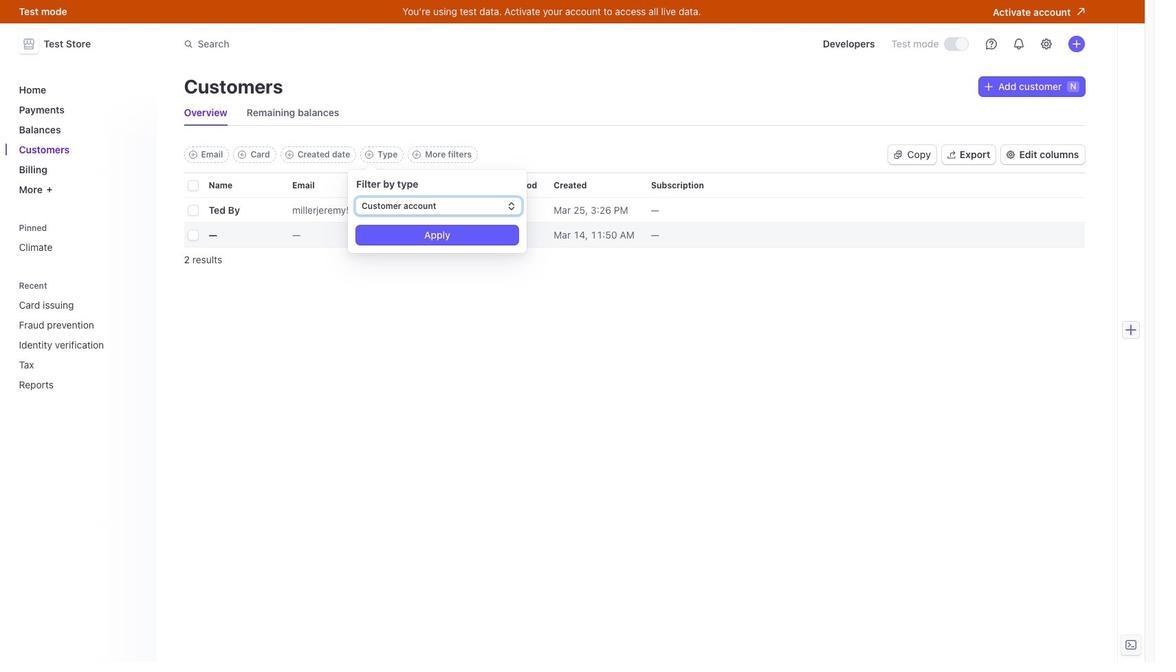 Task type: locate. For each thing, give the bounding box(es) containing it.
recent element
[[13, 276, 148, 396], [13, 294, 148, 396]]

add created date image
[[285, 151, 293, 159]]

0 vertical spatial svg image
[[985, 83, 993, 91]]

settings image
[[1041, 39, 1052, 50]]

clear history image
[[134, 282, 143, 290]]

None search field
[[176, 31, 564, 57]]

1 horizontal spatial svg image
[[985, 83, 993, 91]]

core navigation links element
[[13, 78, 148, 201]]

0 horizontal spatial svg image
[[894, 151, 902, 159]]

add email image
[[189, 151, 197, 159]]

add type image
[[366, 151, 374, 159]]

2 recent element from the top
[[13, 294, 148, 396]]

svg image
[[985, 83, 993, 91], [894, 151, 902, 159]]

Select All checkbox
[[188, 181, 198, 191]]

tab list
[[184, 100, 1085, 126]]

toolbar
[[184, 147, 478, 163]]

help image
[[986, 39, 997, 50]]

1 vertical spatial svg image
[[894, 151, 902, 159]]

add more filters image
[[413, 151, 421, 159]]

notifications image
[[1014, 39, 1025, 50]]



Task type: vqa. For each thing, say whether or not it's contained in the screenshot.
Add Type icon
yes



Task type: describe. For each thing, give the bounding box(es) containing it.
edit pins image
[[134, 224, 143, 232]]

Search text field
[[176, 31, 564, 57]]

Select item checkbox
[[188, 206, 198, 215]]

Test mode checkbox
[[945, 38, 968, 50]]

pinned element
[[13, 218, 148, 259]]

Select item checkbox
[[188, 230, 198, 240]]

1 recent element from the top
[[13, 276, 148, 396]]

add card image
[[238, 151, 247, 159]]



